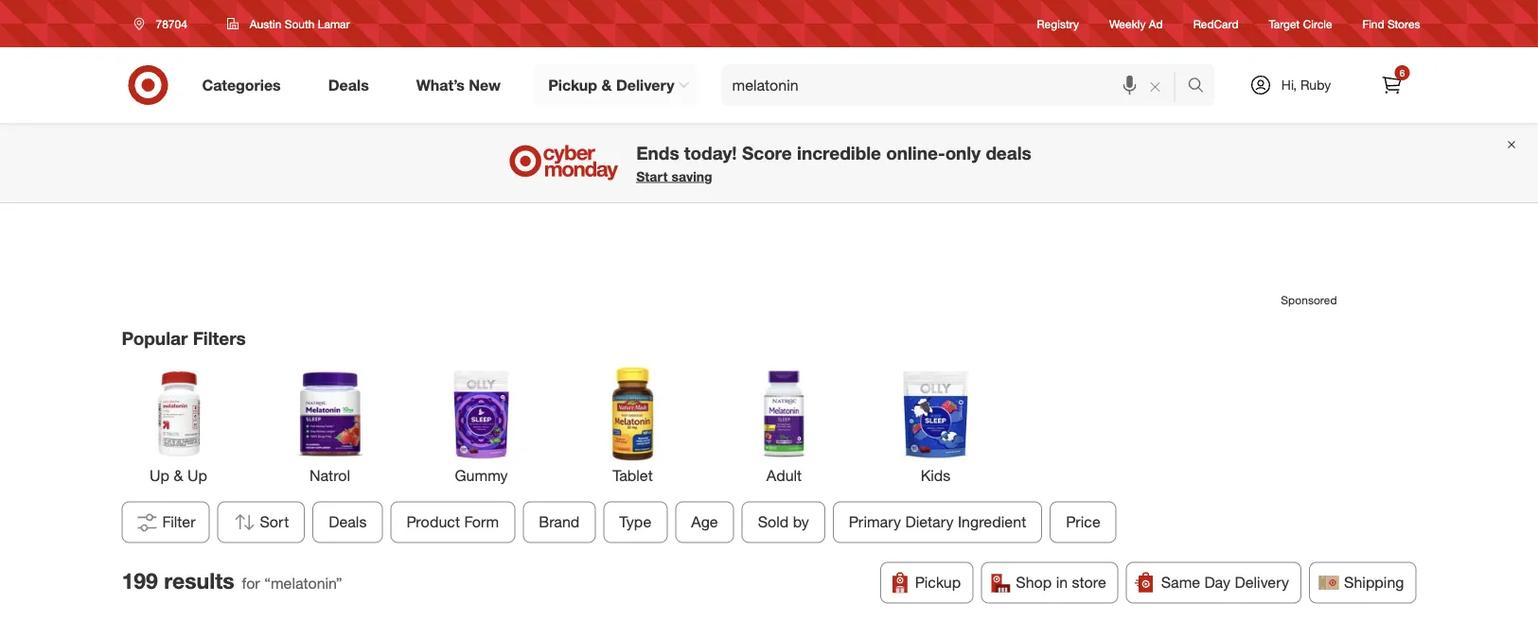 Task type: vqa. For each thing, say whether or not it's contained in the screenshot.
Pickup
yes



Task type: locate. For each thing, give the bounding box(es) containing it.
1 horizontal spatial delivery
[[1235, 574, 1289, 593]]

delivery right day
[[1235, 574, 1289, 593]]

same day delivery button
[[1126, 563, 1302, 605]]

pickup up cyber monday target deals image on the top left of the page
[[548, 76, 597, 94]]

&
[[602, 76, 612, 94], [174, 467, 183, 485]]

tablet
[[613, 467, 653, 485]]

deals
[[986, 142, 1032, 164]]

ends
[[636, 142, 679, 164]]

1 vertical spatial &
[[174, 467, 183, 485]]

0 horizontal spatial up
[[150, 467, 169, 485]]

What can we help you find? suggestions appear below search field
[[721, 64, 1192, 106]]

1 horizontal spatial pickup
[[915, 574, 961, 593]]

deals
[[328, 76, 369, 94], [329, 514, 367, 532]]

1 vertical spatial deals
[[329, 514, 367, 532]]

up & up link
[[122, 363, 235, 487]]

1 vertical spatial delivery
[[1235, 574, 1289, 593]]

age button
[[675, 502, 734, 544]]

find stores
[[1363, 16, 1420, 31]]

pickup inside button
[[915, 574, 961, 593]]

filter
[[162, 514, 196, 532]]

find stores link
[[1363, 16, 1420, 32]]

up up filter button
[[150, 467, 169, 485]]

product form
[[407, 514, 499, 532]]

adult link
[[727, 363, 841, 487]]

find
[[1363, 16, 1385, 31]]

deals inside button
[[329, 514, 367, 532]]

0 vertical spatial pickup
[[548, 76, 597, 94]]

start
[[636, 168, 668, 185]]

saving
[[672, 168, 712, 185]]

primary dietary ingredient
[[849, 514, 1026, 532]]

78704 button
[[122, 7, 207, 41]]

sort button
[[217, 502, 305, 544]]

redcard
[[1193, 16, 1239, 31]]

up
[[150, 467, 169, 485], [187, 467, 207, 485]]

only
[[945, 142, 981, 164]]

kids link
[[879, 363, 992, 487]]

circle
[[1303, 16, 1332, 31]]

1 horizontal spatial up
[[187, 467, 207, 485]]

shop
[[1016, 574, 1052, 593]]

pickup down primary dietary ingredient 'button'
[[915, 574, 961, 593]]

weekly ad
[[1109, 16, 1163, 31]]

popular
[[122, 328, 188, 349]]

& up filter
[[174, 467, 183, 485]]

austin
[[250, 17, 281, 31]]

sold by button
[[742, 502, 825, 544]]

deals down lamar
[[328, 76, 369, 94]]

0 horizontal spatial pickup
[[548, 76, 597, 94]]

2 up from the left
[[187, 467, 207, 485]]

filters
[[193, 328, 246, 349]]

6 link
[[1371, 64, 1413, 106]]

new
[[469, 76, 501, 94]]

delivery for same day delivery
[[1235, 574, 1289, 593]]

registry link
[[1037, 16, 1079, 32]]

& for up
[[174, 467, 183, 485]]

for
[[242, 574, 260, 593]]

1 vertical spatial pickup
[[915, 574, 961, 593]]

199
[[122, 568, 158, 595]]

up up filter
[[187, 467, 207, 485]]

shop in store button
[[981, 563, 1119, 605]]

target
[[1269, 16, 1300, 31]]

0 horizontal spatial delivery
[[616, 76, 674, 94]]

brand button
[[523, 502, 596, 544]]

0 horizontal spatial &
[[174, 467, 183, 485]]

delivery inside button
[[1235, 574, 1289, 593]]

filter button
[[122, 502, 210, 544]]

ad
[[1149, 16, 1163, 31]]

delivery up ends
[[616, 76, 674, 94]]

deals for deals link
[[328, 76, 369, 94]]

deals down natrol
[[329, 514, 367, 532]]

& up cyber monday target deals image on the top left of the page
[[602, 76, 612, 94]]

deals for deals button
[[329, 514, 367, 532]]

1 horizontal spatial &
[[602, 76, 612, 94]]

pickup for pickup
[[915, 574, 961, 593]]

type button
[[603, 502, 668, 544]]

pickup
[[548, 76, 597, 94], [915, 574, 961, 593]]

in
[[1056, 574, 1068, 593]]

sold by
[[758, 514, 809, 532]]

incredible
[[797, 142, 881, 164]]

0 vertical spatial &
[[602, 76, 612, 94]]

0 vertical spatial delivery
[[616, 76, 674, 94]]

lamar
[[318, 17, 350, 31]]

price
[[1066, 514, 1101, 532]]

natrol link
[[273, 363, 387, 487]]

0 vertical spatial deals
[[328, 76, 369, 94]]



Task type: describe. For each thing, give the bounding box(es) containing it.
same
[[1161, 574, 1200, 593]]

kids
[[921, 467, 951, 485]]

& for pickup
[[602, 76, 612, 94]]

popular filters
[[122, 328, 246, 349]]

gummy
[[455, 467, 508, 485]]

product
[[407, 514, 460, 532]]

day
[[1205, 574, 1231, 593]]

by
[[793, 514, 809, 532]]

ends today! score incredible online-only deals start saving
[[636, 142, 1032, 185]]

target circle
[[1269, 16, 1332, 31]]

what's
[[416, 76, 465, 94]]

up & up
[[150, 467, 207, 485]]

results
[[164, 568, 234, 595]]

same day delivery
[[1161, 574, 1289, 593]]

sponsored
[[1281, 293, 1337, 308]]

south
[[285, 17, 315, 31]]

form
[[464, 514, 499, 532]]

delivery for pickup & delivery
[[616, 76, 674, 94]]

what's new
[[416, 76, 501, 94]]

ruby
[[1301, 77, 1331, 93]]

"melatonin"
[[264, 574, 342, 593]]

stores
[[1388, 16, 1420, 31]]

search button
[[1179, 64, 1224, 110]]

adult
[[767, 467, 802, 485]]

shipping button
[[1309, 563, 1417, 605]]

ingredient
[[958, 514, 1026, 532]]

search
[[1179, 78, 1224, 96]]

natrol
[[309, 467, 350, 485]]

shipping
[[1344, 574, 1404, 593]]

categories link
[[186, 64, 305, 106]]

target circle link
[[1269, 16, 1332, 32]]

shop in store
[[1016, 574, 1106, 593]]

pickup button
[[880, 563, 973, 605]]

brand
[[539, 514, 580, 532]]

price button
[[1050, 502, 1117, 544]]

cyber monday target deals image
[[507, 140, 621, 186]]

age
[[691, 514, 718, 532]]

1 up from the left
[[150, 467, 169, 485]]

hi, ruby
[[1281, 77, 1331, 93]]

pickup & delivery
[[548, 76, 674, 94]]

registry
[[1037, 16, 1079, 31]]

deals link
[[312, 64, 393, 106]]

pickup for pickup & delivery
[[548, 76, 597, 94]]

6
[[1400, 67, 1405, 79]]

tablet link
[[576, 363, 690, 487]]

sort
[[260, 514, 289, 532]]

today!
[[684, 142, 737, 164]]

product form button
[[390, 502, 515, 544]]

primary dietary ingredient button
[[833, 502, 1042, 544]]

dietary
[[905, 514, 954, 532]]

type
[[619, 514, 652, 532]]

deals button
[[313, 502, 383, 544]]

categories
[[202, 76, 281, 94]]

store
[[1072, 574, 1106, 593]]

gummy link
[[425, 363, 538, 487]]

pickup & delivery link
[[532, 64, 698, 106]]

weekly ad link
[[1109, 16, 1163, 32]]

what's new link
[[400, 64, 525, 106]]

austin south lamar
[[250, 17, 350, 31]]

sold
[[758, 514, 789, 532]]

primary
[[849, 514, 901, 532]]

online-
[[886, 142, 945, 164]]

199 results for "melatonin"
[[122, 568, 342, 595]]

78704
[[156, 17, 187, 31]]

redcard link
[[1193, 16, 1239, 32]]

score
[[742, 142, 792, 164]]

austin south lamar button
[[215, 7, 362, 41]]

weekly
[[1109, 16, 1146, 31]]

hi,
[[1281, 77, 1297, 93]]



